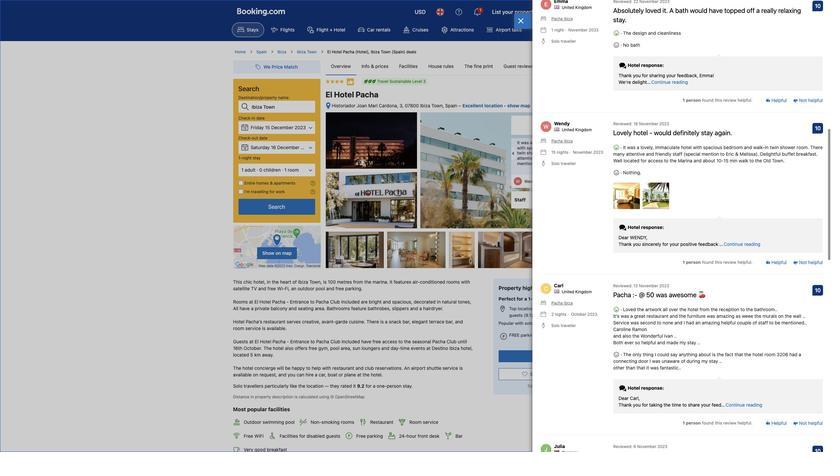 Task type: vqa. For each thing, say whether or not it's contained in the screenshot.
bottom The Payment
no



Task type: describe. For each thing, give the bounding box(es) containing it.
the up wi-
[[272, 280, 279, 285]]

solo for pacha :- @ 50 was awesome 🍒
[[552, 324, 560, 329]]

616
[[556, 126, 563, 131]]

and down 'ivan'
[[658, 340, 666, 346]]

scored 10 element for pacha :- @ 50 was awesome 🍒
[[813, 286, 824, 296]]

boat
[[328, 373, 338, 378]]

was right 50
[[656, 292, 668, 299]]

15 nights · november 2023
[[552, 150, 604, 155]]

0 vertical spatial spain
[[257, 49, 267, 54]]

0 horizontal spatial service
[[246, 326, 261, 332]]

stays link
[[232, 23, 264, 37]]

15 inside it was a lovely, immaculate hotel with spacious bedroom and walk-in twin shower room. there many attentive and friendly staff (special mention to eric & melissa). delightful buffet breakfast. well located for access to the marina and about 10-15 min walk to the old town.
[[724, 158, 729, 164]]

weee
[[743, 314, 754, 320]]

at right plane
[[358, 373, 362, 378]]

spacious,
[[392, 300, 413, 305]]

hotel inside it was a lovely, immaculate hotel with spacious bedroom and walk-in twin shower room. there many attentive and friendly staff (special mention to eric …
[[572, 140, 582, 145]]

town, inside this chic hotel, in the heart of ibiza town, is 100 metres from the marina. it features air-conditioned rooms with satellite tv and free wi-fi, an outdoor pool and free parking. rooms at el hotel pacha - entrance to pacha club included are bright and spacious, decorated in natural tones, all have a private balcony and seating area. bathrooms feature bathrobes, slippers and a hairdryer. hotel pacha's restaurant serves creative, avant-garde cuisine. there is a snack bar, elegant terrace bar, and room service is available. guests at el hotel pacha - entrance to pacha club included have free access to the seasonal pacha club until 16th october. the hotel also offers free gym, pool area, sun loungers and day-time events at destino ibiza hotel, located 5 km away. the hotel concierge will be happy to help with restaurant and club reservations. an airport shuttle service is available on request, and you can hire a car, boat or plane at the hotel.
[[310, 280, 322, 285]]

0 horizontal spatial that
[[637, 366, 646, 371]]

person down reservations.
[[387, 384, 402, 390]]

unaware
[[662, 359, 680, 365]]

(special for …
[[572, 156, 588, 161]]

from inside this chic hotel, in the heart of ibiza town, is 100 metres from the marina. it features air-conditioned rooms with satellite tv and free wi-fi, an outdoor pool and free parking. rooms at el hotel pacha - entrance to pacha club included are bright and spacious, decorated in natural tones, all have a private balcony and seating area. bathrooms feature bathrobes, slippers and a hairdryer. hotel pacha's restaurant serves creative, avant-garde cuisine. there is a snack bar, elegant terrace bar, and room service is available. guests at el hotel pacha - entrance to pacha club included have free access to the seasonal pacha club until 16th october. the hotel also offers free gym, pool area, sun loungers and day-time events at destino ibiza hotel, located 5 km away. the hotel concierge will be happy to help with restaurant and club reservations. an airport shuttle service is available on request, and you can hire a car, boat or plane at the hotel.
[[353, 280, 363, 285]]

you inside dear wendy, thank you sincerely for your positive feedback … continue reading
[[634, 242, 641, 247]]

3 reviewed: from the top
[[614, 445, 633, 450]]

and right tv
[[258, 286, 266, 292]]

cardona,
[[379, 103, 399, 109]]

a inside "the only thing i could say anything about is the fact that the hotel room 3206 had a connecting door i was unaware of during my stay .. other than that it was fantastic.."
[[799, 352, 802, 358]]

you inside thank you for sharing your feedback, emma! we're delight…
[[634, 73, 641, 78]]

hotel up away.
[[260, 339, 272, 345]]

murals
[[763, 314, 778, 320]]

there for it was a lovely, immaculate hotel with spacious bedroom and walk-in twin shower room. there many attentive and friendly staff (special mention to eric & melissa). delightful buffet breakfast. well located for access to the marina and about 10-15 min walk to the old town.
[[811, 145, 824, 151]]

the inside "the only thing i could say anything about is the fact that the hotel room 3206 had a connecting door i was unaware of during my stay .. other than that it was fantastic.."
[[624, 352, 632, 358]]

found for 🍒
[[703, 421, 714, 426]]

booking.com image
[[237, 8, 285, 16]]

click to open map view image
[[326, 102, 331, 110]]

absolutely loved it. a bath would have topped off a really relaxing stay.
[[614, 7, 802, 24]]

3,
[[400, 103, 404, 109]]

excellent location - show map button
[[463, 103, 531, 109]]

2 helpful button from the top
[[766, 260, 788, 266]]

pacha ibiza link for lovely hotel - would definitely stay again.
[[541, 139, 573, 145]]

& inside it was a lovely, immaculate hotel with spacious bedroom and walk-in twin shower room. there many attentive and friendly staff (special mention to eric & melissa). delightful buffet breakfast. well located for access to the marina and about 10-15 min walk to the old town.
[[736, 152, 739, 157]]

one-
[[377, 384, 387, 390]]

@
[[639, 292, 645, 299]]

area.
[[315, 306, 326, 312]]

was inside it was a lovely, immaculate hotel with spacious bedroom and walk-in twin shower room. there many attentive and friendly staff (special mention to eric & melissa). delightful buffet breakfast. well located for access to the marina and about 10-15 min walk to the old town.
[[628, 145, 636, 151]]

cleanliness
[[658, 30, 682, 36]]

was up ramon
[[631, 321, 639, 326]]

and right marina
[[694, 158, 702, 164]]

ibiza down until
[[450, 346, 460, 352]]

your inside 'link'
[[503, 9, 514, 15]]

0 vertical spatial included
[[342, 300, 360, 305]]

located inside this chic hotel, in the heart of ibiza town, is 100 metres from the marina. it features air-conditioned rooms with satellite tv and free wi-fi, an outdoor pool and free parking. rooms at el hotel pacha - entrance to pacha club included are bright and spacious, decorated in natural tones, all have a private balcony and seating area. bathrooms feature bathrobes, slippers and a hairdryer. hotel pacha's restaurant serves creative, avant-garde cuisine. there is a snack bar, elegant terrace bar, and room service is available. guests at el hotel pacha - entrance to pacha club included have free access to the seasonal pacha club until 16th october. the hotel also offers free gym, pool area, sun loungers and day-time events at destino ibiza hotel, located 5 km away. the hotel concierge will be happy to help with restaurant and club reservations. an airport shuttle service is available on request, and you can hire a car, boat or plane at the hotel.
[[233, 353, 249, 358]]

pacha down 616
[[552, 139, 563, 144]]

free parking!
[[510, 333, 538, 338]]

lists
[[557, 384, 564, 389]]

0 horizontal spatial rooms
[[341, 420, 355, 426]]

helpful for helpful button associated with pacha :- @ 50 was awesome 🍒
[[809, 421, 824, 427]]

an inside this chic hotel, in the heart of ibiza town, is 100 metres from the marina. it features air-conditioned rooms with satellite tv and free wi-fi, an outdoor pool and free parking. rooms at el hotel pacha - entrance to pacha club included are bright and spacious, decorated in natural tones, all have a private balcony and seating area. bathrooms feature bathrobes, slippers and a hairdryer. hotel pacha's restaurant serves creative, avant-garde cuisine. there is a snack bar, elegant terrace bar, and room service is available. guests at el hotel pacha - entrance to pacha club included have free access to the seasonal pacha club until 16th october. the hotel also offers free gym, pool area, sun loungers and day-time events at destino ibiza hotel, located 5 km away. the hotel concierge will be happy to help with restaurant and club reservations. an airport shuttle service is available on request, and you can hire a car, boat or plane at the hotel.
[[291, 286, 297, 292]]

helpful for helpful button for absolutely loved it. a bath would have topped off a really relaxing stay.
[[809, 98, 824, 103]]

found for have
[[703, 98, 714, 103]]

marina.
[[373, 280, 389, 285]]

available.
[[267, 326, 287, 332]]

with inside it was a lovely, immaculate hotel with spacious bedroom and walk-in twin shower room. there many attentive and friendly staff (special mention to eric & melissa). delightful buffet breakfast. well located for access to the marina and about 10-15 min walk to the old town.
[[694, 145, 703, 151]]

in inside it was a lovely, immaculate hotel with spacious bedroom and walk-in twin shower room. there many attentive and friendly staff (special mention to eric & melissa). delightful buffet breakfast. well located for access to the marina and about 10-15 min walk to the old town.
[[765, 145, 769, 151]]

a inside it was a lovely, immaculate hotel with spacious bedroom and walk-in twin shower room. there many attentive and friendly staff (special mention to eric & melissa). delightful buffet breakfast. well located for access to the marina and about 10-15 min walk to the old town.
[[637, 145, 640, 151]]

thing
[[643, 352, 654, 358]]

free left gym,
[[309, 346, 317, 352]]

on inside loved the artwork all over the hotel from the reception to the bathroom.. it's was a great restaurant and the furniture was amazing as weee the murals on the wall .. service was second to none and i had an amazing helpful couple of staff to be mentioned.. caroline ramon and also the wonderful ivan .. both ever so helpful and made my stay ..
[[779, 314, 784, 320]]

you inside dear carl, thank you for taking the time to share your feed… continue reading
[[634, 403, 641, 409]]

1-night stay
[[239, 156, 261, 161]]

1 person found this review helpful. for 🍒
[[683, 421, 753, 426]]

made
[[667, 340, 679, 346]]

hotel response: for loved
[[627, 62, 665, 68]]

10 for pacha :- @ 50 was awesome 🍒
[[816, 288, 822, 294]]

walk- for &
[[754, 145, 766, 151]]

pacha up 1 night · november 2023
[[552, 16, 563, 21]]

and down decorated
[[411, 306, 419, 312]]

ibiza right spain link on the top left of the page
[[278, 49, 287, 54]]

nothing.
[[624, 170, 642, 176]]

1 vertical spatial would
[[655, 129, 672, 137]]

eric for …
[[540, 161, 548, 166]]

avant-
[[322, 319, 336, 325]]

and left seating
[[289, 306, 297, 312]]

only
[[633, 352, 642, 358]]

2
[[552, 313, 554, 318]]

flights link
[[266, 23, 301, 37]]

the left marina
[[670, 158, 677, 164]]

pacha ibiza link for absolutely loved it. a bath would have topped off a really relaxing stay.
[[541, 16, 573, 22]]

dear for dear carl, thank you for taking the time to share your feed… continue reading
[[619, 396, 629, 402]]

ibiza up by
[[564, 301, 573, 306]]

the up away.
[[264, 346, 272, 352]]

have inside absolutely loved it. a bath would have topped off a really relaxing stay.
[[710, 7, 723, 14]]

facilities for facilities for disabled guests
[[280, 434, 298, 440]]

0 horizontal spatial travellers
[[244, 384, 264, 390]]

pacha ibiza for absolutely
[[552, 16, 573, 21]]

0 horizontal spatial 16
[[243, 147, 247, 150]]

outdoor
[[298, 286, 315, 292]]

we're
[[619, 79, 632, 85]]

.. up during
[[698, 340, 701, 346]]

of inside "the only thing i could say anything about is the fact that the hotel room 3206 had a connecting door i was unaware of during my stay .. other than that it was fantastic.."
[[682, 359, 686, 365]]

not for pacha :- @ 50 was awesome 🍒
[[800, 421, 808, 427]]

1 vertical spatial service
[[443, 366, 458, 372]]

solo
[[525, 321, 534, 326]]

the right like
[[299, 384, 306, 390]]

0 vertical spatial amazing
[[717, 314, 735, 320]]

facilities
[[268, 407, 290, 413]]

1 night · november 2023
[[552, 28, 599, 33]]

map inside search section
[[282, 251, 292, 256]]

old
[[764, 158, 772, 164]]

hotel down "all"
[[233, 319, 245, 325]]

search section
[[231, 55, 323, 269]]

spacious for &
[[704, 145, 723, 151]]

date for check-in date
[[257, 116, 265, 121]]

breakfast.
[[797, 152, 818, 157]]

person for 2nd helpful button from the top
[[687, 260, 702, 265]]

& inside search section
[[270, 181, 273, 186]]

and down superb 616 reviews
[[565, 145, 573, 151]]

response: for it.
[[642, 62, 665, 68]]

the up available
[[233, 366, 241, 372]]

your inside thank you for sharing your feedback, emma! we're delight…
[[667, 73, 676, 78]]

1 horizontal spatial travellers
[[535, 321, 553, 326]]

el hotel pacha (hotel), ibiza town (spain) deals link
[[328, 49, 417, 54]]

staff for …
[[561, 156, 571, 161]]

pacha up area. on the left of page
[[316, 300, 329, 305]]

there inside this chic hotel, in the heart of ibiza town, is 100 metres from the marina. it features air-conditioned rooms with satellite tv and free wi-fi, an outdoor pool and free parking. rooms at el hotel pacha - entrance to pacha club included are bright and spacious, decorated in natural tones, all have a private balcony and seating area. bathrooms feature bathrobes, slippers and a hairdryer. hotel pacha's restaurant serves creative, avant-garde cuisine. there is a snack bar, elegant terrace bar, and room service is available. guests at el hotel pacha - entrance to pacha club included have free access to the seasonal pacha club until 16th october. the hotel also offers free gym, pool area, sun loungers and day-time events at destino ibiza hotel, located 5 km away. the hotel concierge will be happy to help with restaurant and club reservations. an airport shuttle service is available on request, and you can hire a car, boat or plane at the hotel.
[[367, 319, 379, 325]]

the left fact
[[718, 352, 724, 358]]

and right 'none'
[[675, 321, 683, 326]]

2 vertical spatial have
[[362, 339, 372, 345]]

november for reviewed: 18 november 2023
[[640, 122, 659, 127]]

hotel inside loved the artwork all over the hotel from the reception to the bathroom.. it's was a great restaurant and the furniture was amazing as weee the murals on the wall .. service was second to none and i had an amazing helpful couple of staff to be mentioned.. caroline ramon and also the wonderful ivan .. both ever so helpful and made my stay ..
[[688, 307, 699, 313]]

shower for it was a lovely, immaculate hotel with spacious bedroom and walk-in twin shower room. there many attentive and friendly staff (special mention to eric & melissa). delightful buffet breakfast. well located for access to the marina and about 10-15 min walk to the old town.
[[781, 145, 796, 151]]

an
[[404, 366, 410, 372]]

2 not helpful button from the top
[[794, 260, 824, 266]]

reception
[[720, 307, 740, 313]]

to inside it was a lovely, immaculate hotel with spacious bedroom and walk-in twin shower room. there many attentive and friendly staff (special mention to eric …
[[535, 161, 539, 166]]

twin for …
[[518, 151, 526, 156]]

ivan
[[665, 334, 674, 339]]

united kingdom for pacha :- @ 50 was awesome 🍒
[[562, 290, 592, 295]]

free up loungers
[[373, 339, 381, 345]]

.. right 'ivan'
[[675, 334, 677, 339]]

twin for &
[[771, 145, 779, 151]]

0 horizontal spatial hotel,
[[254, 280, 266, 285]]

property for your
[[515, 9, 536, 15]]

second
[[641, 321, 656, 326]]

staff inside loved the artwork all over the hotel from the reception to the bathroom.. it's was a great restaurant and the furniture was amazing as weee the murals on the wall .. service was second to none and i had an amazing helpful couple of staff to be mentioned.. caroline ramon and also the wonderful ivan .. both ever so helpful and made my stay ..
[[759, 321, 769, 326]]

2 1 person found this review helpful. from the top
[[683, 260, 753, 265]]

the up no
[[624, 30, 632, 36]]

1 vertical spatial it
[[353, 384, 356, 390]]

share
[[689, 403, 700, 409]]

club left until
[[447, 339, 457, 345]]

room. for it was a lovely, immaculate hotel with spacious bedroom and walk-in twin shower room. there many attentive and friendly staff (special mention to eric …
[[543, 151, 554, 156]]

and up both
[[614, 334, 622, 339]]

hotel inside it was a lovely, immaculate hotel with spacious bedroom and walk-in twin shower room. there many attentive and friendly staff (special mention to eric & melissa). delightful buffet breakfast. well located for access to the marina and about 10-15 min walk to the old town.
[[682, 145, 692, 151]]

9.2
[[357, 384, 365, 390]]

is down like
[[295, 395, 298, 400]]

for left disabled
[[300, 434, 306, 440]]

10-
[[717, 158, 724, 164]]

hotel up private
[[260, 300, 271, 305]]

is inside "the only thing i could say anything about is the fact that the hotel room 3206 had a connecting door i was unaware of during my stay .. other than that it was fantastic.."
[[713, 352, 716, 358]]

description
[[272, 395, 294, 400]]

club up bathrooms
[[330, 300, 340, 305]]

check- for in
[[239, 116, 252, 121]]

.. inside "the only thing i could say anything about is the fact that the hotel room 3206 had a connecting door i was unaware of during my stay .. other than that it was fantastic.."
[[720, 359, 723, 365]]

… inside dear wendy, thank you sincerely for your positive feedback … continue reading
[[720, 242, 724, 247]]

–
[[459, 103, 462, 109]]

continue inside dear carl, thank you for taking the time to share your feed… continue reading
[[726, 403, 746, 409]]

and down 100
[[327, 286, 335, 292]]

solo traveller for absolutely loved it. a bath would have topped off a really relaxing stay.
[[552, 39, 577, 44]]

1 vertical spatial stay.
[[403, 384, 413, 390]]

traveller for absolutely loved it. a bath would have topped off a really relaxing stay.
[[561, 39, 577, 44]]

reviewed: 6 november 2023
[[614, 445, 668, 450]]

- left show
[[504, 103, 507, 109]]

marina
[[678, 158, 693, 164]]

1 horizontal spatial i
[[655, 352, 657, 358]]

pacha up gym,
[[316, 339, 329, 345]]

it for it was a lovely, immaculate hotel with spacious bedroom and walk-in twin shower room. there many attentive and friendly staff (special mention to eric & melissa). delightful buffet breakfast. well located for access to the marina and about 10-15 min walk to the old town.
[[624, 145, 627, 151]]

helpful button for pacha :- @ 50 was awesome 🍒
[[766, 421, 788, 427]]

is down pacha's
[[262, 326, 266, 332]]

scored 10 element for lovely hotel - would definitely stay again.
[[813, 123, 824, 134]]

and up until
[[455, 319, 463, 325]]

list your property link
[[489, 4, 540, 20]]

continue reading
[[652, 79, 689, 85]]

pacha ibiza for lovely
[[552, 139, 573, 144]]

about inside "the only thing i could say anything about is the fact that the hotel room 3206 had a connecting door i was unaware of during my stay .. other than that it was fantastic.."
[[699, 352, 712, 358]]

el up click to open map view icon
[[326, 90, 333, 99]]

home link
[[235, 49, 246, 55]]

in up hairdryer.
[[437, 300, 441, 305]]

1 bar, from the left
[[403, 319, 411, 325]]

a left the 'car,'
[[315, 373, 318, 378]]

0 vertical spatial &
[[371, 63, 374, 69]]

mention for &
[[702, 152, 720, 157]]

in inside it was a lovely, immaculate hotel with spacious bedroom and walk-in twin shower room. there many attentive and friendly staff (special mention to eric …
[[585, 145, 589, 151]]

feedback,
[[678, 73, 699, 78]]

delightful
[[761, 152, 782, 157]]

and down will
[[279, 373, 287, 378]]

the right fact
[[745, 352, 752, 358]]

bath inside absolutely loved it. a bath would have topped off a really relaxing stay.
[[676, 7, 689, 14]]

non-
[[311, 420, 322, 426]]

… inside it was a lovely, immaculate hotel with spacious bedroom and walk-in twin shower room. there many attentive and friendly staff (special mention to eric …
[[549, 161, 553, 166]]

0 horizontal spatial location
[[307, 384, 324, 390]]

thank inside thank you for sharing your feedback, emma! we're delight…
[[619, 73, 632, 78]]

facilities link
[[394, 58, 423, 75]]

guests inside the "top location: highly rated by recent guests (9.1)"
[[510, 313, 523, 318]]

1 vertical spatial entrance
[[291, 339, 310, 345]]

restaurant inside loved the artwork all over the hotel from the reception to the bathroom.. it's was a great restaurant and the furniture was amazing as weee the murals on the wall .. service was second to none and i had an amazing helpful couple of staff to be mentioned.. caroline ramon and also the wonderful ivan .. both ever so helpful and made my stay ..
[[647, 314, 669, 320]]

thank for carl,
[[619, 403, 632, 409]]

pacha up balcony
[[272, 300, 286, 305]]

10 for absolutely loved it. a bath would have topped off a really relaxing stay.
[[816, 3, 822, 9]]

07800
[[405, 103, 419, 109]]

sustainable
[[390, 79, 412, 84]]

hotel up overview
[[332, 49, 342, 54]]

service
[[614, 321, 630, 326]]

snack
[[389, 319, 402, 325]]

stay. inside absolutely loved it. a bath would have topped off a really relaxing stay.
[[614, 16, 627, 24]]

.. right 'wall'
[[803, 314, 806, 320]]

was up 'service'
[[621, 314, 630, 320]]

search inside search button
[[269, 204, 285, 210]]

is down until
[[460, 366, 463, 372]]

helpful for 2nd helpful button from the top
[[809, 260, 824, 266]]

valign  initial image
[[347, 78, 354, 86]]

helpful for absolutely loved it. a bath would have topped off a really relaxing stay.
[[771, 98, 788, 103]]

(616)
[[536, 63, 547, 69]]

1 horizontal spatial night
[[533, 296, 545, 302]]

0 horizontal spatial guests
[[326, 434, 341, 440]]

hotel up available
[[243, 366, 253, 372]]

2 vertical spatial pool
[[286, 420, 295, 426]]

solo traveller for lovely hotel - would definitely stay again.
[[552, 161, 577, 166]]

2 horizontal spatial pool
[[331, 346, 340, 352]]

(special for &
[[684, 152, 701, 157]]

1 horizontal spatial town,
[[432, 103, 444, 109]]

your inside dear wendy, thank you sincerely for your positive feedback … continue reading
[[670, 242, 680, 247]]

pacha up joan
[[356, 90, 379, 99]]

not helpful for absolutely loved it. a bath would have topped off a really relaxing stay.
[[799, 98, 824, 103]]

during
[[687, 359, 701, 365]]

hotel up away.
[[273, 346, 284, 352]]

and right design
[[649, 30, 657, 36]]

the left reception
[[712, 307, 718, 313]]

staff
[[515, 197, 526, 203]]

perfect
[[499, 296, 516, 302]]

flight + hotel
[[317, 27, 346, 33]]

or
[[339, 373, 343, 378]]

the left 'wall'
[[786, 314, 793, 320]]

parking
[[367, 434, 383, 440]]

stay inside search section
[[253, 156, 261, 161]]

1 town from the left
[[307, 49, 317, 54]]

pacha ibiza for pacha
[[552, 301, 573, 306]]

scored 10 element for absolutely loved it. a bath would have topped off a really relaxing stay.
[[813, 1, 824, 11]]

1 horizontal spatial restaurant
[[333, 366, 355, 372]]

2 vertical spatial service
[[423, 420, 439, 426]]

next image
[[593, 152, 597, 156]]

review for have
[[724, 98, 737, 103]]

access inside it was a lovely, immaculate hotel with spacious bedroom and walk-in twin shower room. there many attentive and friendly staff (special mention to eric & melissa). delightful buffet breakfast. well located for access to the marina and about 10-15 min walk to the old town.
[[649, 158, 663, 164]]

staff for &
[[673, 152, 683, 157]]

response: for @
[[642, 386, 665, 392]]

continue reading link for would
[[652, 79, 689, 86]]

julia
[[555, 444, 565, 450]]

0 vertical spatial that
[[735, 352, 744, 358]]

be inside this chic hotel, in the heart of ibiza town, is 100 metres from the marina. it features air-conditioned rooms with satellite tv and free wi-fi, an outdoor pool and free parking. rooms at el hotel pacha - entrance to pacha club included are bright and spacious, decorated in natural tones, all have a private balcony and seating area. bathrooms feature bathrobes, slippers and a hairdryer. hotel pacha's restaurant serves creative, avant-garde cuisine. there is a snack bar, elegant terrace bar, and room service is available. guests at el hotel pacha - entrance to pacha club included have free access to the seasonal pacha club until 16th october. the hotel also offers free gym, pool area, sun loungers and day-time events at destino ibiza hotel, located 5 km away. the hotel concierge will be happy to help with restaurant and club reservations. an airport shuttle service is available on request, and you can hire a car, boat or plane at the hotel.
[[285, 366, 291, 372]]

0 horizontal spatial have
[[240, 306, 250, 312]]

1 for helpful button associated with pacha :- @ 50 was awesome 🍒
[[683, 421, 686, 426]]

previous image
[[510, 152, 514, 156]]

a left one-
[[373, 384, 376, 390]]

solo traveller for pacha :- @ 50 was awesome 🍒
[[552, 324, 577, 329]]

rooms inside this chic hotel, in the heart of ibiza town, is 100 metres from the marina. it features air-conditioned rooms with satellite tv and free wi-fi, an outdoor pool and free parking. rooms at el hotel pacha - entrance to pacha club included are bright and spacious, decorated in natural tones, all have a private balcony and seating area. bathrooms feature bathrobes, slippers and a hairdryer. hotel pacha's restaurant serves creative, avant-garde cuisine. there is a snack bar, elegant terrace bar, and room service is available. guests at el hotel pacha - entrance to pacha club included have free access to the seasonal pacha club until 16th october. the hotel also offers free gym, pool area, sun loungers and day-time events at destino ibiza hotel, located 5 km away. the hotel concierge will be happy to help with restaurant and club reservations. an airport shuttle service is available on request, and you can hire a car, boat or plane at the hotel.
[[447, 280, 460, 285]]

©
[[331, 395, 334, 400]]

at right rooms
[[249, 300, 253, 305]]

and up bathrobes,
[[383, 300, 391, 305]]

0 vertical spatial pool
[[316, 286, 325, 292]]

stay inside loved the artwork all over the hotel from the reception to the bathroom.. it's was a great restaurant and the furniture was amazing as weee the murals on the wall .. service was second to none and i had an amazing helpful couple of staff to be mentioned.. caroline ramon and also the wonderful ivan .. both ever so helpful and made my stay ..
[[688, 340, 697, 346]]

night for 1-
[[242, 156, 252, 161]]

would inside absolutely loved it. a bath would have topped off a really relaxing stay.
[[691, 7, 708, 14]]

for inside dear wendy, thank you sincerely for your positive feedback … continue reading
[[663, 242, 669, 247]]

hotel down reviewed: 18 november 2023
[[634, 129, 648, 137]]

nights for lovely
[[557, 150, 569, 155]]

1 vertical spatial included
[[342, 339, 360, 345]]

0 horizontal spatial i
[[650, 359, 651, 365]]

most
[[233, 407, 246, 413]]

guest reviews (616)
[[504, 63, 547, 69]]

the up great
[[638, 307, 645, 313]]

gym,
[[319, 346, 329, 352]]

was inside it was a lovely, immaculate hotel with spacious bedroom and walk-in twin shower room. there many attentive and friendly staff (special mention to eric …
[[521, 140, 529, 145]]

18
[[634, 122, 638, 127]]

chic
[[244, 280, 252, 285]]

was down could
[[653, 359, 661, 365]]

pacha up by
[[552, 301, 563, 306]]

features
[[394, 280, 412, 285]]

fantastic..
[[661, 366, 682, 371]]

show on map
[[263, 251, 292, 256]]

ibiza up 'outdoor'
[[298, 280, 308, 285]]

airport
[[412, 366, 426, 372]]

was right furniture
[[708, 314, 716, 320]]

friendly for it was a lovely, immaculate hotel with spacious bedroom and walk-in twin shower room. there many attentive and friendly staff (special mention to eric …
[[545, 156, 560, 161]]

0 horizontal spatial reviews
[[518, 63, 534, 69]]

rated superb element
[[515, 119, 579, 127]]

1 vertical spatial bath
[[631, 42, 641, 48]]

in right distance
[[251, 395, 254, 400]]

reviewed: for pacha
[[614, 284, 633, 289]]

free for free wifi
[[244, 434, 253, 440]]

is left 'snack'
[[381, 319, 384, 325]]

0 horizontal spatial search
[[239, 85, 260, 93]]

pacha down available.
[[273, 339, 286, 345]]

club down garde
[[331, 339, 341, 345]]

1 horizontal spatial wendy
[[555, 121, 570, 127]]

house rules link
[[423, 58, 460, 75]]

my inside "the only thing i could say anything about is the fact that the hotel room 3206 had a connecting door i was unaware of during my stay .. other than that it was fantastic.."
[[702, 359, 709, 365]]

the left "old"
[[756, 158, 763, 164]]

mention for …
[[518, 161, 534, 166]]

0 vertical spatial entrance
[[290, 300, 309, 305]]

- up balcony
[[287, 300, 289, 305]]

hotel right +
[[334, 27, 346, 33]]

1 vertical spatial continue reading link
[[724, 242, 761, 248]]

2 response: from the top
[[642, 225, 665, 230]]

property
[[499, 286, 522, 292]]

2 not helpful from the top
[[799, 260, 824, 266]]

time inside dear carl, thank you for taking the time to share your feed… continue reading
[[672, 403, 682, 409]]

for right 9.2
[[366, 384, 372, 390]]

1 person found this review helpful. for have
[[683, 98, 753, 103]]

is left 100
[[323, 280, 327, 285]]

ibiza right ibiza link
[[297, 49, 306, 54]]

- down reviewed: 18 november 2023
[[650, 129, 653, 137]]

superb 616 reviews
[[556, 120, 579, 131]]

december for 15
[[271, 125, 294, 131]]

1 vertical spatial wendy
[[525, 179, 538, 184]]

1 horizontal spatial location
[[485, 103, 503, 109]]

metres
[[337, 280, 352, 285]]

- down serves
[[287, 339, 289, 345]]

scored 9.5 element
[[581, 195, 592, 206]]

for down property highlights at the right
[[517, 296, 524, 302]]

was down thing
[[651, 366, 659, 371]]

1 vertical spatial 1-
[[529, 296, 533, 302]]

6
[[634, 445, 637, 450]]

bathrobes,
[[368, 306, 391, 312]]

concierge
[[255, 366, 276, 372]]

15 right friday
[[265, 125, 270, 131]]

0 vertical spatial reading
[[672, 79, 689, 85]]

helpful. for 🍒
[[738, 421, 753, 426]]

it for it was a lovely, immaculate hotel with spacious bedroom and walk-in twin shower room. there many attentive and friendly staff (special mention to eric …
[[518, 140, 520, 145]]

1 vertical spatial spain
[[446, 103, 458, 109]]

el up the october.
[[255, 339, 259, 345]]

and down lovely hotel - would definitely stay again.
[[647, 152, 655, 157]]

car,
[[319, 373, 327, 378]]

1 horizontal spatial hotel,
[[461, 346, 473, 352]]

about inside it was a lovely, immaculate hotel with spacious bedroom and walk-in twin shower room. there many attentive and friendly staff (special mention to eric & melissa). delightful buffet breakfast. well located for access to the marina and about 10-15 min walk to the old town.
[[704, 158, 716, 164]]

united for pacha
[[562, 290, 575, 295]]

loved
[[624, 307, 637, 313]]

ibiza up 15 nights · november 2023
[[564, 139, 573, 144]]

free down metres
[[336, 286, 344, 292]]

airport taxis link
[[481, 23, 528, 37]]

ibiza town
[[297, 49, 317, 54]]

· no bath
[[620, 42, 641, 48]]



Task type: locate. For each thing, give the bounding box(es) containing it.
3 pacha ibiza from the top
[[552, 301, 573, 306]]

1 vertical spatial united
[[562, 128, 575, 133]]

0 horizontal spatial on
[[253, 373, 258, 378]]

2 not from the top
[[800, 260, 808, 266]]

a down decorated
[[420, 306, 422, 312]]

it inside "the only thing i could say anything about is the fact that the hotel room 3206 had a connecting door i was unaware of during my stay .. other than that it was fantastic.."
[[647, 366, 650, 371]]

november for reviewed: 6 november 2023
[[638, 445, 657, 450]]

2 hotel response: from the top
[[627, 225, 665, 230]]

3 pacha ibiza link from the top
[[541, 301, 573, 307]]

2 vertical spatial pacha ibiza
[[552, 301, 573, 306]]

0 horizontal spatial rated
[[341, 384, 352, 390]]

0 vertical spatial location
[[485, 103, 503, 109]]

the up the weee
[[747, 307, 754, 313]]

traveller down 2 nights · october 2023
[[561, 324, 577, 329]]

included
[[342, 300, 360, 305], [342, 339, 360, 345]]

show
[[263, 251, 275, 256]]

nights down by
[[555, 313, 567, 318]]

1 vertical spatial property
[[255, 395, 271, 400]]

private
[[255, 306, 270, 312]]

3206
[[778, 352, 789, 358]]

1 vertical spatial travellers
[[244, 384, 264, 390]]

united kingdom up 1 night · november 2023
[[562, 5, 592, 10]]

in down scored 9 "element"
[[585, 145, 589, 151]]

0 horizontal spatial twin
[[518, 151, 526, 156]]

1 found from the top
[[703, 98, 714, 103]]

it inside it was a lovely, immaculate hotel with spacious bedroom and walk-in twin shower room. there many attentive and friendly staff (special mention to eric & melissa). delightful buffet breakfast. well located for access to the marina and about 10-15 min walk to the old town.
[[624, 145, 627, 151]]

0 vertical spatial access
[[649, 158, 663, 164]]

2 free from the left
[[357, 434, 366, 440]]

facilities for facilities
[[399, 63, 418, 69]]

many for it was a lovely, immaculate hotel with spacious bedroom and walk-in twin shower room. there many attentive and friendly staff (special mention to eric & melissa). delightful buffet breakfast. well located for access to the marina and about 10-15 min walk to the old town.
[[614, 152, 625, 157]]

many inside it was a lovely, immaculate hotel with spacious bedroom and walk-in twin shower room. there many attentive and friendly staff (special mention to eric …
[[568, 151, 579, 156]]

0 vertical spatial my
[[680, 340, 687, 346]]

decorated
[[414, 300, 436, 305]]

from
[[353, 280, 363, 285], [700, 307, 710, 313]]

room inside "the only thing i could say anything about is the fact that the hotel room 3206 had a connecting door i was unaware of during my stay .. other than that it was fantastic.."
[[765, 352, 776, 358]]

scored 9 element
[[581, 120, 592, 131]]

3 helpful from the top
[[771, 421, 788, 427]]

bedroom down 616
[[546, 145, 564, 151]]

0 vertical spatial traveller
[[561, 39, 577, 44]]

(special inside it was a lovely, immaculate hotel with spacious bedroom and walk-in twin shower room. there many attentive and friendly staff (special mention to eric & melissa). delightful buffet breakfast. well located for access to the marina and about 10-15 min walk to the old town.
[[684, 152, 701, 157]]

0 vertical spatial had
[[687, 321, 695, 326]]

1 united kingdom from the top
[[562, 5, 592, 10]]

1 check- from the top
[[239, 116, 252, 121]]

hotel inside "the only thing i could say anything about is the fact that the hotel room 3206 had a connecting door i was unaware of during my stay .. other than that it was fantastic.."
[[753, 352, 764, 358]]

el
[[328, 49, 331, 54], [326, 90, 333, 99], [255, 300, 258, 305], [255, 339, 259, 345]]

about left 10-
[[704, 158, 716, 164]]

bedroom for …
[[546, 145, 564, 151]]

wendy left the "9.0"
[[555, 121, 570, 127]]

person for helpful button for absolutely loved it. a bath would have topped off a really relaxing stay.
[[687, 98, 702, 103]]

you inside this chic hotel, in the heart of ibiza town, is 100 metres from the marina. it features air-conditioned rooms with satellite tv and free wi-fi, an outdoor pool and free parking. rooms at el hotel pacha - entrance to pacha club included are bright and spacious, decorated in natural tones, all have a private balcony and seating area. bathrooms feature bathrobes, slippers and a hairdryer. hotel pacha's restaurant serves creative, avant-garde cuisine. there is a snack bar, elegant terrace bar, and room service is available. guests at el hotel pacha - entrance to pacha club included have free access to the seasonal pacha club until 16th october. the hotel also offers free gym, pool area, sun loungers and day-time events at destino ibiza hotel, located 5 km away. the hotel concierge will be happy to help with restaurant and club reservations. an airport shuttle service is available on request, and you can hire a car, boat or plane at the hotel.
[[288, 373, 296, 378]]

3 1 person found this review helpful. from the top
[[683, 421, 753, 426]]

0 vertical spatial time
[[401, 346, 410, 352]]

highly
[[537, 306, 549, 312]]

on inside search section
[[276, 251, 281, 256]]

house rules
[[429, 63, 454, 69]]

disabled
[[307, 434, 325, 440]]

check- down friday
[[239, 136, 252, 141]]

the right taking at right
[[664, 403, 671, 409]]

solo for absolutely loved it. a bath would have topped off a really relaxing stay.
[[552, 39, 560, 44]]

it
[[518, 140, 520, 145], [624, 145, 627, 151], [390, 280, 393, 285]]

info & prices
[[362, 63, 389, 69]]

2 this from the top
[[715, 260, 723, 265]]

spacious for …
[[527, 145, 545, 151]]

melissa).
[[740, 152, 760, 157]]

nights for pacha
[[555, 313, 567, 318]]

3 hotel response: from the top
[[627, 386, 665, 392]]

.. right during
[[720, 359, 723, 365]]

continue inside dear wendy, thank you sincerely for your positive feedback … continue reading
[[724, 242, 744, 247]]

1 vertical spatial amazing
[[703, 321, 721, 326]]

stay. down absolutely
[[614, 16, 627, 24]]

room. up breakfast.
[[797, 145, 810, 151]]

would down reviewed: 18 november 2023
[[655, 129, 672, 137]]

continue inside continue reading link
[[652, 79, 671, 85]]

0 horizontal spatial immaculate
[[548, 140, 571, 145]]

2 town from the left
[[381, 49, 391, 54]]

was down rated superb element
[[521, 140, 529, 145]]

continue right feedback
[[724, 242, 744, 247]]

1 vertical spatial i
[[655, 352, 657, 358]]

3 not from the top
[[800, 421, 808, 427]]

1 vertical spatial not
[[800, 260, 808, 266]]

2 vertical spatial of
[[682, 359, 686, 365]]

9.0
[[583, 123, 591, 129]]

lovely, down rated superb element
[[534, 140, 547, 145]]

for left work
[[270, 190, 275, 195]]

united
[[562, 5, 575, 10], [562, 128, 575, 133], [562, 290, 575, 295]]

1 horizontal spatial from
[[700, 307, 710, 313]]

and
[[649, 30, 657, 36], [745, 145, 753, 151], [565, 145, 573, 151], [647, 152, 655, 157], [536, 156, 544, 161], [694, 158, 702, 164], [258, 286, 266, 292], [327, 286, 335, 292], [383, 300, 391, 305], [289, 306, 297, 312], [411, 306, 419, 312], [670, 314, 678, 320], [455, 319, 463, 325], [675, 321, 683, 326], [614, 334, 622, 339], [658, 340, 666, 346], [382, 346, 390, 352], [356, 366, 364, 372], [279, 373, 287, 378]]

the right over
[[680, 307, 687, 313]]

sharing
[[650, 73, 666, 78]]

town down flight
[[307, 49, 317, 54]]

3 helpful button from the top
[[766, 421, 788, 427]]

would right the a
[[691, 7, 708, 14]]

no
[[624, 42, 630, 48]]

the inside dear carl, thank you for taking the time to share your feed… continue reading
[[664, 403, 671, 409]]

1 vertical spatial rated
[[341, 384, 352, 390]]

thank you for sharing your feedback, emma! we're delight…
[[619, 73, 715, 85]]

2 bar, from the left
[[446, 319, 454, 325]]

2 thank from the top
[[619, 242, 632, 247]]

3 traveller from the top
[[561, 324, 577, 329]]

kingdom for absolutely loved it. a bath would have topped off a really relaxing stay.
[[576, 5, 592, 10]]

0 horizontal spatial lovely,
[[534, 140, 547, 145]]

for up the nothing.
[[641, 158, 647, 164]]

2 vertical spatial i
[[650, 359, 651, 365]]

loungers
[[362, 346, 381, 352]]

reading inside dear carl, thank you for taking the time to share your feed… continue reading
[[747, 403, 763, 409]]

also inside this chic hotel, in the heart of ibiza town, is 100 metres from the marina. it features air-conditioned rooms with satellite tv and free wi-fi, an outdoor pool and free parking. rooms at el hotel pacha - entrance to pacha club included are bright and spacious, decorated in natural tones, all have a private balcony and seating area. bathrooms feature bathrobes, slippers and a hairdryer. hotel pacha's restaurant serves creative, avant-garde cuisine. there is a snack bar, elegant terrace bar, and room service is available. guests at el hotel pacha - entrance to pacha club included have free access to the seasonal pacha club until 16th october. the hotel also offers free gym, pool area, sun loungers and day-time events at destino ibiza hotel, located 5 km away. the hotel concierge will be happy to help with restaurant and club reservations. an airport shuttle service is available on request, and you can hire a car, boat or plane at the hotel.
[[285, 346, 294, 352]]

attentive for it was a lovely, immaculate hotel with spacious bedroom and walk-in twin shower room. there many attentive and friendly staff (special mention to eric …
[[518, 156, 535, 161]]

(special inside it was a lovely, immaculate hotel with spacious bedroom and walk-in twin shower room. there many attentive and friendly staff (special mention to eric …
[[572, 156, 588, 161]]

the up connecting
[[624, 352, 632, 358]]

eric inside it was a lovely, immaculate hotel with spacious bedroom and walk-in twin shower room. there many attentive and friendly staff (special mention to eric & melissa). delightful buffet breakfast. well located for access to the marina and about 10-15 min walk to the old town.
[[727, 152, 735, 157]]

had right "3206"
[[790, 352, 798, 358]]

3 united from the top
[[562, 290, 575, 295]]

1 vertical spatial date
[[259, 136, 268, 141]]

0 vertical spatial also
[[623, 334, 632, 339]]

reading inside dear wendy, thank you sincerely for your positive feedback … continue reading
[[745, 242, 761, 247]]

the up 'events'
[[404, 339, 411, 345]]

also inside loved the artwork all over the hotel from the reception to the bathroom.. it's was a great restaurant and the furniture was amazing as weee the murals on the wall .. service was second to none and i had an amazing helpful couple of staff to be mentioned.. caroline ramon and also the wonderful ivan .. both ever so helpful and made my stay ..
[[623, 334, 632, 339]]

town
[[307, 49, 317, 54], [381, 49, 391, 54]]

1 horizontal spatial be
[[776, 321, 781, 326]]

an inside loved the artwork all over the hotel from the reception to the bathroom.. it's was a great restaurant and the furniture was amazing as weee the murals on the wall .. service was second to none and i had an amazing helpful couple of staff to be mentioned.. caroline ramon and also the wonderful ivan .. both ever so helpful and made my stay ..
[[696, 321, 701, 326]]

december up saturday 16 december 2023 in the left of the page
[[271, 125, 294, 131]]

1 1 person found this review helpful. from the top
[[683, 98, 753, 103]]

el hotel pacha (hotel), ibiza town (spain) deals
[[328, 49, 417, 54]]

0 vertical spatial pacha ibiza
[[552, 16, 573, 21]]

1 horizontal spatial free
[[357, 434, 366, 440]]

3 review from the top
[[724, 421, 737, 426]]

info & prices link
[[357, 58, 394, 75]]

is left fact
[[713, 352, 716, 358]]

located
[[624, 158, 640, 164], [233, 353, 249, 358]]

2 dear from the top
[[619, 396, 629, 402]]

1 hotel response: from the top
[[627, 62, 665, 68]]

1 horizontal spatial property
[[515, 9, 536, 15]]

united down carl
[[562, 290, 575, 295]]

immaculate for it was a lovely, immaculate hotel with spacious bedroom and walk-in twin shower room. there many attentive and friendly staff (special mention to eric & melissa). delightful buffet breakfast. well located for access to the marina and about 10-15 min walk to the old town.
[[656, 145, 680, 151]]

an right fi,
[[291, 286, 297, 292]]

0 vertical spatial 10
[[816, 3, 822, 9]]

on inside this chic hotel, in the heart of ibiza town, is 100 metres from the marina. it features air-conditioned rooms with satellite tv and free wi-fi, an outdoor pool and free parking. rooms at el hotel pacha - entrance to pacha club included are bright and spacious, decorated in natural tones, all have a private balcony and seating area. bathrooms feature bathrobes, slippers and a hairdryer. hotel pacha's restaurant serves creative, avant-garde cuisine. there is a snack bar, elegant terrace bar, and room service is available. guests at el hotel pacha - entrance to pacha club included have free access to the seasonal pacha club until 16th october. the hotel also offers free gym, pool area, sun loungers and day-time events at destino ibiza hotel, located 5 km away. the hotel concierge will be happy to help with restaurant and club reservations. an airport shuttle service is available on request, and you can hire a car, boat or plane at the hotel.
[[253, 373, 258, 378]]

3 thank from the top
[[619, 403, 632, 409]]

bath right no
[[631, 42, 641, 48]]

2 review from the top
[[724, 260, 737, 265]]

lovely, inside it was a lovely, immaculate hotel with spacious bedroom and walk-in twin shower room. there many attentive and friendly staff (special mention to eric & melissa). delightful buffet breakfast. well located for access to the marina and about 10-15 min walk to the old town.
[[641, 145, 654, 151]]

2 vertical spatial solo traveller
[[552, 324, 577, 329]]

1 vertical spatial 10
[[816, 126, 822, 132]]

2 vertical spatial helpful button
[[766, 421, 788, 427]]

your inside dear carl, thank you for taking the time to share your feed… continue reading
[[702, 403, 711, 409]]

scored 10 element
[[813, 1, 824, 11], [813, 123, 824, 134], [813, 286, 824, 296], [813, 447, 824, 453]]

0 vertical spatial facilities
[[399, 63, 418, 69]]

couple
[[738, 321, 752, 326]]

1 response: from the top
[[642, 62, 665, 68]]

1 horizontal spatial spacious
[[704, 145, 723, 151]]

united up 1 night · november 2023
[[562, 5, 575, 10]]

property for in
[[255, 395, 271, 400]]

there down bathrobes,
[[367, 319, 379, 325]]

1 dear from the top
[[619, 235, 629, 241]]

for inside it was a lovely, immaculate hotel with spacious bedroom and walk-in twin shower room. there many attentive and friendly staff (special mention to eric & melissa). delightful buffet breakfast. well located for access to the marina and about 10-15 min walk to the old town.
[[641, 158, 647, 164]]

an
[[291, 286, 297, 292], [696, 321, 701, 326]]

that right fact
[[735, 352, 744, 358]]

thank for wendy,
[[619, 242, 632, 247]]

deals
[[407, 49, 417, 54]]

1- inside search section
[[239, 156, 242, 161]]

rules
[[444, 63, 454, 69]]

0 horizontal spatial staff
[[561, 156, 571, 161]]

nights down 616
[[557, 150, 569, 155]]

solo traveller down 1 night · november 2023
[[552, 39, 577, 44]]

1 traveller from the top
[[561, 39, 577, 44]]

from inside loved the artwork all over the hotel from the reception to the bathroom.. it's was a great restaurant and the furniture was amazing as weee the murals on the wall .. service was second to none and i had an amazing helpful couple of staff to be mentioned.. caroline ramon and also the wonderful ivan .. both ever so helpful and made my stay ..
[[700, 307, 710, 313]]

access inside this chic hotel, in the heart of ibiza town, is 100 metres from the marina. it features air-conditioned rooms with satellite tv and free wi-fi, an outdoor pool and free parking. rooms at el hotel pacha - entrance to pacha club included are bright and spacious, decorated in natural tones, all have a private balcony and seating area. bathrooms feature bathrobes, slippers and a hairdryer. hotel pacha's restaurant serves creative, avant-garde cuisine. there is a snack bar, elegant terrace bar, and room service is available. guests at el hotel pacha - entrance to pacha club included have free access to the seasonal pacha club until 16th october. the hotel also offers free gym, pool area, sun loungers and day-time events at destino ibiza hotel, located 5 km away. the hotel concierge will be happy to help with restaurant and club reservations. an airport shuttle service is available on request, and you can hire a car, boat or plane at the hotel.
[[383, 339, 398, 345]]

0 horizontal spatial also
[[285, 346, 294, 352]]

hotel up historiador
[[334, 90, 354, 99]]

1 kingdom from the top
[[576, 5, 592, 10]]

review for 🍒
[[724, 421, 737, 426]]

like
[[290, 384, 297, 390]]

recent
[[568, 306, 581, 312]]

popular
[[247, 407, 267, 413]]

1 for 2nd helpful button from the top
[[683, 260, 686, 265]]

2 vertical spatial thank
[[619, 403, 632, 409]]

shower for it was a lovely, immaculate hotel with spacious bedroom and walk-in twin shower room. there many attentive and friendly staff (special mention to eric …
[[527, 151, 542, 156]]

1 vertical spatial had
[[790, 352, 798, 358]]

attentive inside it was a lovely, immaculate hotel with spacious bedroom and walk-in twin shower room. there many attentive and friendly staff (special mention to eric …
[[518, 156, 535, 161]]

2 horizontal spatial have
[[710, 7, 723, 14]]

have up loungers
[[362, 339, 372, 345]]

check- for out
[[239, 136, 252, 141]]

pacha ibiza link up 2
[[541, 301, 573, 307]]

a left 'snack'
[[385, 319, 388, 325]]

1 vertical spatial not helpful button
[[794, 260, 824, 266]]

2 solo traveller from the top
[[552, 161, 577, 166]]

feed…
[[712, 403, 726, 409]]

2 vertical spatial continue
[[726, 403, 746, 409]]

the left marina.
[[365, 280, 372, 285]]

had inside loved the artwork all over the hotel from the reception to the bathroom.. it's was a great restaurant and the furniture was amazing as weee the murals on the wall .. service was second to none and i had an amazing helpful couple of staff to be mentioned.. caroline ramon and also the wonderful ivan .. both ever so helpful and made my stay ..
[[687, 321, 695, 326]]

solo down 15 nights · november 2023
[[552, 161, 560, 166]]

immaculate inside it was a lovely, immaculate hotel with spacious bedroom and walk-in twin shower room. there many attentive and friendly staff (special mention to eric & melissa). delightful buffet breakfast. well located for access to the marina and about 10-15 min walk to the old town.
[[656, 145, 680, 151]]

shuttle
[[427, 366, 442, 372]]

united kingdom for absolutely loved it. a bath would have topped off a really relaxing stay.
[[562, 5, 592, 10]]

1 vertical spatial access
[[383, 339, 398, 345]]

1 not from the top
[[800, 98, 808, 103]]

pacha's
[[246, 319, 262, 325]]

3 kingdom from the top
[[576, 290, 592, 295]]

pacha ibiza link up 1 night · november 2023
[[541, 16, 573, 22]]

1 vertical spatial have
[[240, 306, 250, 312]]

property highlights
[[499, 286, 549, 292]]

and left day-
[[382, 346, 390, 352]]

3 united kingdom from the top
[[562, 290, 592, 295]]

for inside search section
[[270, 190, 275, 195]]

feedback
[[699, 242, 719, 247]]

1 pacha ibiza link from the top
[[541, 16, 573, 22]]

a inside absolutely loved it. a bath would have topped off a really relaxing stay.
[[757, 7, 760, 14]]

december
[[271, 125, 294, 131], [278, 145, 300, 150]]

3 response: from the top
[[642, 386, 665, 392]]

date for check-out date
[[259, 136, 268, 141]]

november
[[569, 28, 588, 33], [640, 122, 659, 127], [573, 150, 593, 155], [640, 284, 659, 289], [638, 445, 657, 450]]

3 scored 10 element from the top
[[813, 286, 824, 296]]

bath right the a
[[676, 7, 689, 14]]

staff inside it was a lovely, immaculate hotel with spacious bedroom and walk-in twin shower room. there many attentive and friendly staff (special mention to eric …
[[561, 156, 571, 161]]

check-out date
[[239, 136, 268, 141]]

eric for &
[[727, 152, 735, 157]]

bedroom
[[724, 145, 743, 151], [546, 145, 564, 151]]

0 horizontal spatial facilities
[[280, 434, 298, 440]]

room inside this chic hotel, in the heart of ibiza town, is 100 metres from the marina. it features air-conditioned rooms with satellite tv and free wi-fi, an outdoor pool and free parking. rooms at el hotel pacha - entrance to pacha club included are bright and spacious, decorated in natural tones, all have a private balcony and seating area. bathrooms feature bathrobes, slippers and a hairdryer. hotel pacha's restaurant serves creative, avant-garde cuisine. there is a snack bar, elegant terrace bar, and room service is available. guests at el hotel pacha - entrance to pacha club included have free access to the seasonal pacha club until 16th october. the hotel also offers free gym, pool area, sun loungers and day-time events at destino ibiza hotel, located 5 km away. the hotel concierge will be happy to help with restaurant and club reservations. an airport shuttle service is available on request, and you can hire a car, boat or plane at the hotel.
[[233, 326, 244, 332]]

0 vertical spatial wendy
[[555, 121, 570, 127]]

4 scored 10 element from the top
[[813, 447, 824, 453]]

1 horizontal spatial of
[[682, 359, 686, 365]]

guests
[[510, 313, 523, 318], [326, 434, 341, 440]]

1 horizontal spatial rooms
[[447, 280, 460, 285]]

1 pacha ibiza from the top
[[552, 16, 573, 21]]

3 not helpful button from the top
[[794, 421, 824, 427]]

traveller for pacha :- @ 50 was awesome 🍒
[[561, 324, 577, 329]]

most popular facilities
[[233, 407, 290, 413]]

and right previous icon
[[536, 156, 544, 161]]

1 solo traveller from the top
[[552, 39, 577, 44]]

a inside loved the artwork all over the hotel from the reception to the bathroom.. it's was a great restaurant and the furniture was amazing as weee the murals on the wall .. service was second to none and i had an amazing helpful couple of staff to be mentioned.. caroline ramon and also the wonderful ivan .. both ever so helpful and made my stay ..
[[631, 314, 633, 320]]

1 vertical spatial pacha ibiza
[[552, 139, 573, 144]]

1 scored 10 element from the top
[[813, 1, 824, 11]]

1 helpful button from the top
[[766, 97, 788, 104]]

room. inside it was a lovely, immaculate hotel with spacious bedroom and walk-in twin shower room. there many attentive and friendly staff (special mention to eric …
[[543, 151, 554, 156]]

night for 1
[[555, 28, 564, 33]]

highlights
[[523, 286, 549, 292]]

0 vertical spatial have
[[710, 7, 723, 14]]

10 for lovely hotel - would definitely stay again.
[[816, 126, 822, 132]]

1 vertical spatial town,
[[310, 280, 322, 285]]

awesome
[[670, 292, 697, 299]]

1 vertical spatial facilities
[[280, 434, 298, 440]]

1- down check-out date
[[239, 156, 242, 161]]

2 united kingdom from the top
[[562, 128, 592, 133]]

lovely, for it was a lovely, immaculate hotel with spacious bedroom and walk-in twin shower room. there many attentive and friendly staff (special mention to eric & melissa). delightful buffet breakfast. well located for access to the marina and about 10-15 min walk to the old town.
[[641, 145, 654, 151]]

solo down 1 night · november 2023
[[552, 39, 560, 44]]

immaculate inside it was a lovely, immaculate hotel with spacious bedroom and walk-in twin shower room. there many attentive and friendly staff (special mention to eric …
[[548, 140, 571, 145]]

not helpful button for absolutely loved it. a bath would have topped off a really relaxing stay.
[[794, 97, 824, 104]]

room. inside it was a lovely, immaculate hotel with spacious bedroom and walk-in twin shower room. there many attentive and friendly staff (special mention to eric & melissa). delightful buffet breakfast. well located for access to the marina and about 10-15 min walk to the old town.
[[797, 145, 810, 151]]

1 helpful. from the top
[[738, 98, 753, 103]]

(hotel),
[[356, 49, 370, 54]]

also left offers at the left of page
[[285, 346, 294, 352]]

stay inside "the only thing i could say anything about is the fact that the hotel room 3206 had a connecting door i was unaware of during my stay .. other than that it was fantastic.."
[[710, 359, 719, 365]]

service
[[246, 326, 261, 332], [443, 366, 458, 372], [423, 420, 439, 426]]

3 10 from the top
[[816, 288, 822, 294]]

ibiza up 1 night · november 2023
[[564, 16, 573, 21]]

december for 16
[[278, 145, 300, 150]]

1 horizontal spatial facilities
[[399, 63, 418, 69]]

0 vertical spatial dear
[[619, 235, 629, 241]]

stay down saturday
[[253, 156, 261, 161]]

search down work
[[269, 204, 285, 210]]

el up private
[[255, 300, 258, 305]]

kingdom up 1 night · november 2023
[[576, 5, 592, 10]]

friday 15 december 2023
[[251, 125, 306, 131]]

2 vertical spatial 1 person found this review helpful.
[[683, 421, 753, 426]]

lovely hotel - would definitely stay again.
[[614, 129, 733, 137]]

0 horizontal spatial it
[[353, 384, 356, 390]]

3 not helpful from the top
[[799, 421, 824, 427]]

be inside loved the artwork all over the hotel from the reception to the bathroom.. it's was a great restaurant and the furniture was amazing as weee the murals on the wall .. service was second to none and i had an amazing helpful couple of staff to be mentioned.. caroline ramon and also the wonderful ivan .. both ever so helpful and made my stay ..
[[776, 321, 781, 326]]

hotel response:
[[627, 62, 665, 68], [627, 225, 665, 230], [627, 386, 665, 392]]

service down pacha's
[[246, 326, 261, 332]]

0 vertical spatial rooms
[[447, 280, 460, 285]]

check- up friday
[[239, 116, 252, 121]]

2 reviewed: from the top
[[614, 284, 633, 289]]

travel
[[377, 79, 389, 84]]

2 10 from the top
[[816, 126, 822, 132]]

non-smoking rooms
[[311, 420, 355, 426]]

kingdom for lovely hotel - would definitely stay again.
[[576, 128, 592, 133]]

parking!
[[521, 333, 538, 338]]

2 vertical spatial &
[[270, 181, 273, 186]]

stay left the again.
[[702, 129, 714, 137]]

1 vertical spatial also
[[285, 346, 294, 352]]

i inside loved the artwork all over the hotel from the reception to the bathroom.. it's was a great restaurant and the furniture was amazing as weee the murals on the wall .. service was second to none and i had an amazing helpful couple of staff to be mentioned.. caroline ramon and also the wonderful ivan .. both ever so helpful and made my stay ..
[[684, 321, 686, 326]]

reviewed: up "lovely"
[[614, 122, 633, 127]]

1 review from the top
[[724, 98, 737, 103]]

continue reading link for awesome
[[726, 403, 763, 409]]

1 vertical spatial map
[[282, 251, 292, 256]]

plane
[[345, 373, 356, 378]]

1 horizontal spatial town
[[381, 49, 391, 54]]

1 vertical spatial rooms
[[341, 420, 355, 426]]

united kingdom for lovely hotel - would definitely stay again.
[[562, 128, 592, 133]]

included up feature
[[342, 300, 360, 305]]

for inside thank you for sharing your feedback, emma! we're delight…
[[643, 73, 649, 78]]

it was a lovely, immaculate hotel with spacious bedroom and walk-in twin shower room. there many attentive and friendly staff (special mention to eric & melissa). delightful buffet breakfast. well located for access to the marina and about 10-15 min walk to the old town.
[[614, 145, 824, 164]]

destination/property
[[239, 95, 277, 100]]

guests down 'top'
[[510, 313, 523, 318]]

a inside it was a lovely, immaculate hotel with spacious bedroom and walk-in twin shower room. there many attentive and friendly staff (special mention to eric …
[[530, 140, 533, 145]]

attentive inside it was a lovely, immaculate hotel with spacious bedroom and walk-in twin shower room. there many attentive and friendly staff (special mention to eric & melissa). delightful buffet breakfast. well located for access to the marina and about 10-15 min walk to the old town.
[[627, 152, 645, 157]]

than
[[626, 366, 636, 371]]

room. for it was a lovely, immaculate hotel with spacious bedroom and walk-in twin shower room. there many attentive and friendly staff (special mention to eric & melissa). delightful buffet breakfast. well located for access to the marina and about 10-15 min walk to the old town.
[[797, 145, 810, 151]]

2 horizontal spatial staff
[[759, 321, 769, 326]]

2 scored 10 element from the top
[[813, 123, 824, 134]]

spain link
[[257, 49, 267, 55]]

rated up 2
[[551, 306, 561, 312]]

2 pacha ibiza link from the top
[[541, 139, 573, 145]]

1 helpful from the top
[[771, 98, 788, 103]]

3 helpful. from the top
[[738, 421, 753, 426]]

1 vertical spatial guests
[[326, 434, 341, 440]]

friendly down lovely hotel - would definitely stay again.
[[656, 152, 672, 157]]

1 horizontal spatial room
[[765, 352, 776, 358]]

staff down murals
[[759, 321, 769, 326]]

bar, right terrace
[[446, 319, 454, 325]]

this for 🍒
[[715, 421, 723, 426]]

2 vertical spatial pacha ibiza link
[[541, 301, 573, 307]]

1 free from the left
[[244, 434, 253, 440]]

serves
[[287, 319, 301, 325]]

friendly for it was a lovely, immaculate hotel with spacious bedroom and walk-in twin shower room. there many attentive and friendly staff (special mention to eric & melissa). delightful buffet breakfast. well located for access to the marina and about 10-15 min walk to the old town.
[[656, 152, 672, 157]]

mention inside it was a lovely, immaculate hotel with spacious bedroom and walk-in twin shower room. there many attentive and friendly staff (special mention to eric …
[[518, 161, 534, 166]]

request,
[[260, 373, 277, 378]]

0 horizontal spatial access
[[383, 339, 398, 345]]

united for absolutely
[[562, 5, 575, 10]]

there for it was a lovely, immaculate hotel with spacious bedroom and walk-in twin shower room. there many attentive and friendly staff (special mention to eric …
[[556, 151, 567, 156]]

1 horizontal spatial bath
[[676, 7, 689, 14]]

2 traveller from the top
[[561, 161, 577, 166]]

be
[[776, 321, 781, 326], [285, 366, 291, 372]]

10
[[816, 3, 822, 9], [816, 126, 822, 132], [816, 288, 822, 294]]

free parking
[[357, 434, 383, 440]]

bedroom inside it was a lovely, immaculate hotel with spacious bedroom and walk-in twin shower room. there many attentive and friendly staff (special mention to eric …
[[546, 145, 564, 151]]

located inside it was a lovely, immaculate hotel with spacious bedroom and walk-in twin shower room. there many attentive and friendly staff (special mention to eric & melissa). delightful buffet breakfast. well located for access to the marina and about 10-15 min walk to the old town.
[[624, 158, 640, 164]]

it
[[647, 366, 650, 371], [353, 384, 356, 390]]

1 horizontal spatial 16
[[271, 145, 276, 150]]

1 horizontal spatial room.
[[797, 145, 810, 151]]

1 vertical spatial pacha ibiza link
[[541, 139, 573, 145]]

15
[[265, 125, 270, 131], [243, 127, 247, 131], [552, 150, 556, 155], [724, 158, 729, 164]]

1
[[552, 28, 554, 33], [683, 98, 686, 103], [683, 260, 686, 265], [683, 421, 686, 426]]

in left heart
[[267, 280, 271, 285]]

3 solo traveller from the top
[[552, 324, 577, 329]]

furniture
[[688, 314, 706, 320]]

0 vertical spatial town,
[[432, 103, 444, 109]]

rooms
[[233, 300, 248, 305]]

100
[[328, 280, 336, 285]]

many inside it was a lovely, immaculate hotel with spacious bedroom and walk-in twin shower room. there many attentive and friendly staff (special mention to eric & melissa). delightful buffet breakfast. well located for access to the marina and about 10-15 min walk to the old town.
[[614, 152, 625, 157]]

1 not helpful from the top
[[799, 98, 824, 103]]

dear for dear wendy, thank you sincerely for your positive feedback … continue reading
[[619, 235, 629, 241]]

not helpful button for pacha :- @ 50 was awesome 🍒
[[794, 421, 824, 427]]

walk- for …
[[574, 145, 585, 151]]

twin inside it was a lovely, immaculate hotel with spacious bedroom and walk-in twin shower room. there many attentive and friendly staff (special mention to eric …
[[518, 151, 526, 156]]

shower inside it was a lovely, immaculate hotel with spacious bedroom and walk-in twin shower room. there many attentive and friendly staff (special mention to eric & melissa). delightful buffet breakfast. well located for access to the marina and about 10-15 min walk to the old town.
[[781, 145, 796, 151]]

0 horizontal spatial night
[[242, 156, 252, 161]]

bar,
[[403, 319, 411, 325], [446, 319, 454, 325]]

1 vertical spatial helpful button
[[766, 260, 788, 266]]

1 horizontal spatial my
[[702, 359, 709, 365]]

2 helpful. from the top
[[738, 260, 753, 265]]

travellers down available
[[244, 384, 264, 390]]

bedroom for &
[[724, 145, 743, 151]]

it inside this chic hotel, in the heart of ibiza town, is 100 metres from the marina. it features air-conditioned rooms with satellite tv and free wi-fi, an outdoor pool and free parking. rooms at el hotel pacha - entrance to pacha club included are bright and spacious, decorated in natural tones, all have a private balcony and seating area. bathrooms feature bathrobes, slippers and a hairdryer. hotel pacha's restaurant serves creative, avant-garde cuisine. there is a snack bar, elegant terrace bar, and room service is available. guests at el hotel pacha - entrance to pacha club included have free access to the seasonal pacha club until 16th october. the hotel also offers free gym, pool area, sun loungers and day-time events at destino ibiza hotel, located 5 km away. the hotel concierge will be happy to help with restaurant and club reservations. an airport shuttle service is available on request, and you can hire a car, boat or plane at the hotel.
[[390, 280, 393, 285]]

dear wendy, thank you sincerely for your positive feedback … continue reading
[[619, 235, 761, 247]]

2 horizontal spatial of
[[753, 321, 758, 326]]

free for free parking
[[357, 434, 366, 440]]

2 vertical spatial night
[[533, 296, 545, 302]]

2 check- from the top
[[239, 136, 252, 141]]

person down the feedback, at the top of page
[[687, 98, 702, 103]]

hotel response: for :-
[[627, 386, 665, 392]]

had inside "the only thing i could say anything about is the fact that the hotel room 3206 had a connecting door i was unaware of during my stay .. other than that it was fantastic.."
[[790, 352, 798, 358]]

will
[[277, 366, 284, 372]]

rated up openstreetmap
[[341, 384, 352, 390]]

there up breakfast.
[[811, 145, 824, 151]]

0 horizontal spatial my
[[680, 340, 687, 346]]

0 vertical spatial december
[[271, 125, 294, 131]]

on down concierge
[[253, 373, 258, 378]]

reviewed:
[[614, 122, 633, 127], [614, 284, 633, 289], [614, 445, 633, 450]]

close image
[[518, 18, 524, 24]]

room left "3206"
[[765, 352, 776, 358]]

0 vertical spatial solo traveller
[[552, 39, 577, 44]]

walk-
[[754, 145, 766, 151], [574, 145, 585, 151]]

reviews inside superb 616 reviews
[[564, 126, 579, 131]]

walk- inside it was a lovely, immaculate hotel with spacious bedroom and walk-in twin shower room. there many attentive and friendly staff (special mention to eric …
[[574, 145, 585, 151]]

to inside dear carl, thank you for taking the time to share your feed… continue reading
[[683, 403, 687, 409]]

1 united from the top
[[562, 5, 575, 10]]

1 this from the top
[[715, 98, 723, 103]]

1 vertical spatial reviews
[[564, 126, 579, 131]]

ibiza link
[[278, 49, 287, 55]]

traveller for lovely hotel - would definitely stay again.
[[561, 161, 577, 166]]

kingdom for pacha :- @ 50 was awesome 🍒
[[576, 290, 592, 295]]

stay up anything
[[688, 340, 697, 346]]

bedroom inside it was a lovely, immaculate hotel with spacious bedroom and walk-in twin shower room. there many attentive and friendly staff (special mention to eric & melissa). delightful buffet breakfast. well located for access to the marina and about 10-15 min walk to the old town.
[[724, 145, 743, 151]]

15 down rated superb element
[[552, 150, 556, 155]]

definitely
[[674, 129, 700, 137]]

with
[[694, 145, 703, 151], [518, 145, 526, 151], [462, 280, 470, 285], [516, 321, 524, 326], [322, 366, 331, 372]]

it.
[[663, 7, 668, 14]]

pacha left (hotel),
[[343, 49, 355, 54]]

1 not helpful button from the top
[[794, 97, 824, 104]]

1 for helpful button for absolutely loved it. a bath would have topped off a really relaxing stay.
[[683, 98, 686, 103]]

hotel up 15 nights · november 2023
[[572, 140, 582, 145]]

3 found from the top
[[703, 421, 714, 426]]

1 horizontal spatial map
[[521, 103, 531, 109]]

0 horizontal spatial walk-
[[574, 145, 585, 151]]

distance in property description is calculated using © openstreetmap
[[233, 395, 365, 400]]

1 thank from the top
[[619, 73, 632, 78]]

spain left ibiza link
[[257, 49, 267, 54]]

a up location: at the right bottom of page
[[525, 296, 528, 302]]

2 pacha ibiza from the top
[[552, 139, 573, 144]]

ibiza right (hotel),
[[371, 49, 380, 54]]

0 horizontal spatial restaurant
[[264, 319, 286, 325]]

this for have
[[715, 98, 723, 103]]

november for reviewed: 13 november 2023
[[640, 284, 659, 289]]

it inside it was a lovely, immaculate hotel with spacious bedroom and walk-in twin shower room. there many attentive and friendly staff (special mention to eric …
[[518, 140, 520, 145]]

3 this from the top
[[715, 421, 723, 426]]

1 horizontal spatial many
[[614, 152, 625, 157]]

with inside it was a lovely, immaculate hotel with spacious bedroom and walk-in twin shower room. there many attentive and friendly staff (special mention to eric …
[[518, 145, 526, 151]]

for inside dear carl, thank you for taking the time to share your feed… continue reading
[[643, 403, 649, 409]]

1 vertical spatial location
[[307, 384, 324, 390]]

traveller down 15 nights · november 2023
[[561, 161, 577, 166]]

time inside this chic hotel, in the heart of ibiza town, is 100 metres from the marina. it features air-conditioned rooms with satellite tv and free wi-fi, an outdoor pool and free parking. rooms at el hotel pacha - entrance to pacha club included are bright and spacious, decorated in natural tones, all have a private balcony and seating area. bathrooms feature bathrobes, slippers and a hairdryer. hotel pacha's restaurant serves creative, avant-garde cuisine. there is a snack bar, elegant terrace bar, and room service is available. guests at el hotel pacha - entrance to pacha club included have free access to the seasonal pacha club until 16th october. the hotel also offers free gym, pool area, sun loungers and day-time events at destino ibiza hotel, located 5 km away. the hotel concierge will be happy to help with restaurant and club reservations. an airport shuttle service is available on request, and you can hire a car, boat or plane at the hotel.
[[401, 346, 410, 352]]

1 horizontal spatial twin
[[771, 145, 779, 151]]

helpful for pacha :- @ 50 was awesome 🍒
[[771, 421, 788, 427]]

reviewed: for lovely
[[614, 122, 633, 127]]

0 horizontal spatial time
[[401, 346, 410, 352]]

night inside search section
[[242, 156, 252, 161]]

many for it was a lovely, immaculate hotel with spacious bedroom and walk-in twin shower room. there many attentive and friendly staff (special mention to eric …
[[568, 151, 579, 156]]

1 reviewed: from the top
[[614, 122, 633, 127]]

person for helpful button associated with pacha :- @ 50 was awesome 🍒
[[687, 421, 702, 426]]

rated inside the "top location: highly rated by recent guests (9.1)"
[[551, 306, 561, 312]]

thank up 'we're'
[[619, 73, 632, 78]]

town, left –
[[432, 103, 444, 109]]

16 up 1-night stay at the left top
[[243, 147, 247, 150]]

response: up taking at right
[[642, 386, 665, 392]]

in up delightful
[[765, 145, 769, 151]]

list
[[493, 9, 501, 15]]

shower inside it was a lovely, immaculate hotel with spacious bedroom and walk-in twin shower room. there many attentive and friendly staff (special mention to eric …
[[527, 151, 542, 156]]

1 10 from the top
[[816, 3, 822, 9]]

destino
[[432, 346, 449, 352]]

hotel up delight…
[[628, 62, 641, 68]]

1 vertical spatial that
[[637, 366, 646, 371]]

0 horizontal spatial free
[[244, 434, 253, 440]]

2 helpful from the top
[[771, 260, 788, 266]]

many up well
[[614, 152, 625, 157]]

car rentals link
[[353, 23, 396, 37]]

1 vertical spatial located
[[233, 353, 249, 358]]

1 horizontal spatial located
[[624, 158, 640, 164]]

of inside loved the artwork all over the hotel from the reception to the bathroom.. it's was a great restaurant and the furniture was amazing as weee the murals on the wall .. service was second to none and i had an amazing helpful couple of staff to be mentioned.. caroline ramon and also the wonderful ivan .. both ever so helpful and made my stay ..
[[753, 321, 758, 326]]

friendly inside it was a lovely, immaculate hotel with spacious bedroom and walk-in twin shower room. there many attentive and friendly staff (special mention to eric & melissa). delightful buffet breakfast. well located for access to the marina and about 10-15 min walk to the old town.
[[656, 152, 672, 157]]

in inside search section
[[252, 116, 255, 121]]

twin right previous icon
[[518, 151, 526, 156]]

overview link
[[326, 58, 357, 75]]

found down feedback
[[703, 260, 714, 265]]

eric inside it was a lovely, immaculate hotel with spacious bedroom and walk-in twin shower room. there many attentive and friendly staff (special mention to eric …
[[540, 161, 548, 166]]

bar, right 'snack'
[[403, 319, 411, 325]]

my inside loved the artwork all over the hotel from the reception to the bathroom.. it's was a great restaurant and the furniture was amazing as weee the murals on the wall .. service was second to none and i had an amazing helpful couple of staff to be mentioned.. caroline ramon and also the wonderful ivan .. both ever so helpful and made my stay ..
[[680, 340, 687, 346]]

2 united from the top
[[562, 128, 575, 133]]

not helpful for pacha :- @ 50 was awesome 🍒
[[799, 421, 824, 427]]

2 horizontal spatial &
[[736, 152, 739, 157]]

found down emma!
[[703, 98, 714, 103]]

13
[[634, 284, 638, 289]]

thank inside dear wendy, thank you sincerely for your positive feedback … continue reading
[[619, 242, 632, 247]]

distance
[[233, 395, 250, 400]]

not for absolutely loved it. a bath would have topped off a really relaxing stay.
[[800, 98, 808, 103]]

2 found from the top
[[703, 260, 714, 265]]

2 kingdom from the top
[[576, 128, 592, 133]]

immaculate for it was a lovely, immaculate hotel with spacious bedroom and walk-in twin shower room. there many attentive and friendly staff (special mention to eric …
[[548, 140, 571, 145]]

the fine print
[[465, 63, 493, 69]]

of inside this chic hotel, in the heart of ibiza town, is 100 metres from the marina. it features air-conditioned rooms with satellite tv and free wi-fi, an outdoor pool and free parking. rooms at el hotel pacha - entrance to pacha club included are bright and spacious, decorated in natural tones, all have a private balcony and seating area. bathrooms feature bathrobes, slippers and a hairdryer. hotel pacha's restaurant serves creative, avant-garde cuisine. there is a snack bar, elegant terrace bar, and room service is available. guests at el hotel pacha - entrance to pacha club included have free access to the seasonal pacha club until 16th october. the hotel also offers free gym, pool area, sun loungers and day-time events at destino ibiza hotel, located 5 km away. the hotel concierge will be happy to help with restaurant and club reservations. an airport shuttle service is available on request, and you can hire a car, boat or plane at the hotel.
[[293, 280, 297, 285]]



